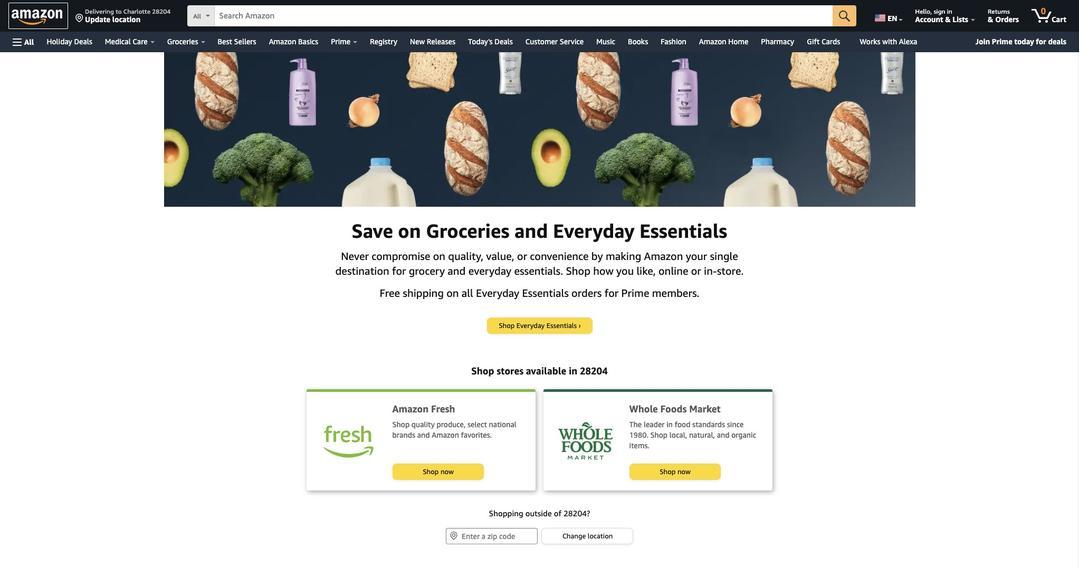 Task type: vqa. For each thing, say whether or not it's contained in the screenshot.
Account &
yes



Task type: describe. For each thing, give the bounding box(es) containing it.
amazon inside never compromise on quality, value, or convenience by making amazon your single destination for grocery and everyday essentials. shop how you like,  online or in-store.
[[644, 250, 683, 262]]

28204?
[[564, 509, 590, 518]]

today
[[1015, 37, 1035, 46]]

shop now link for shop
[[393, 464, 483, 480]]

everyday
[[469, 265, 512, 277]]

items.
[[630, 441, 650, 450]]

works with alexa link
[[854, 34, 924, 49]]

pharmacy link
[[755, 34, 801, 49]]

shop inside whole foods market the leader in food standards since 1980. shop local, natural, and organic items.
[[651, 431, 668, 440]]

deals for holiday deals
[[74, 37, 92, 46]]

join prime today for deals
[[976, 37, 1067, 46]]

groceries inside navigation navigation
[[167, 37, 198, 46]]

search image
[[449, 531, 459, 542]]

1980.
[[630, 431, 649, 440]]

everyday for all
[[476, 287, 520, 299]]

join prime today for deals link
[[972, 35, 1071, 49]]

orders
[[996, 15, 1019, 24]]

sign
[[934, 7, 946, 15]]

shop down local,
[[660, 467, 676, 476]]

pharmacy
[[761, 37, 795, 46]]

new
[[410, 37, 425, 46]]

favorites.
[[461, 431, 492, 440]]

and up never compromise on quality, value, or convenience by making amazon your single destination for grocery and everyday essentials. shop how you like,  online or in-store.
[[515, 219, 548, 242]]

shopping
[[489, 509, 524, 518]]

1 vertical spatial location
[[588, 532, 613, 540]]

& for returns
[[988, 15, 994, 24]]

shop everyday essentials › link
[[488, 318, 592, 333]]

members.
[[652, 287, 700, 299]]

essentials for all
[[522, 287, 569, 299]]

amazon for basics
[[269, 37, 296, 46]]

shop stores available in 28204 heading
[[115, 365, 965, 379]]

shopping outside of 28204? heading
[[122, 507, 958, 522]]

store.
[[717, 265, 744, 277]]

in inside heading
[[569, 365, 578, 377]]

prime link
[[325, 34, 364, 49]]

0 horizontal spatial on
[[398, 219, 421, 242]]

destination
[[336, 265, 390, 277]]

change location
[[563, 532, 613, 540]]

returns
[[988, 7, 1010, 15]]

quality,
[[448, 250, 484, 262]]

save on groceries and everyday essentials
[[352, 219, 728, 242]]

of
[[554, 509, 562, 518]]

gift cards link
[[801, 34, 854, 49]]

amazon home
[[699, 37, 749, 46]]

to
[[116, 7, 122, 15]]

amazon fresh shop quality produce, select national brands and amazon favorites.
[[393, 403, 517, 440]]

service
[[560, 37, 584, 46]]

in-
[[704, 265, 717, 277]]

today's deals
[[468, 37, 513, 46]]

everyday for and
[[553, 219, 635, 242]]

brands
[[393, 431, 415, 440]]

single
[[710, 250, 739, 262]]

list containing amazon fresh
[[136, 386, 944, 498]]

new releases link
[[404, 34, 462, 49]]

prime inside prime 'link'
[[331, 37, 351, 46]]

foods
[[661, 403, 687, 415]]

amazon basics
[[269, 37, 318, 46]]

shopping outside of 28204?
[[489, 509, 590, 518]]

charlotte
[[123, 7, 150, 15]]

delivering
[[85, 7, 114, 15]]

amazon for fresh
[[393, 403, 429, 415]]

shop inside never compromise on quality, value, or convenience by making amazon your single destination for grocery and everyday essentials. shop how you like,  online or in-store.
[[566, 265, 591, 277]]

home
[[729, 37, 749, 46]]

All search field
[[188, 5, 857, 27]]

the
[[630, 420, 642, 429]]

whole
[[630, 403, 658, 415]]

national
[[489, 420, 517, 429]]

fashion link
[[655, 34, 693, 49]]

customer service
[[526, 37, 584, 46]]

1 horizontal spatial groceries
[[426, 219, 510, 242]]

save on groceries and everyday essentials image
[[164, 52, 916, 207]]

books
[[628, 37, 648, 46]]

en
[[888, 14, 898, 23]]

delivering to charlotte 28204 update location
[[85, 7, 171, 24]]

essentials inside "link"
[[547, 321, 577, 330]]

books link
[[622, 34, 655, 49]]

how
[[594, 265, 614, 277]]

registry link
[[364, 34, 404, 49]]

all button
[[8, 32, 39, 52]]

works with alexa
[[860, 37, 918, 46]]

account & lists
[[916, 15, 969, 24]]

28204 inside delivering to charlotte 28204 update location
[[152, 7, 171, 15]]

orders
[[572, 287, 602, 299]]

organic
[[732, 431, 757, 440]]

and inside whole foods market the leader in food standards since 1980. shop local, natural, and organic items.
[[717, 431, 730, 440]]

free shipping on all everyday essentials orders for prime members.
[[380, 287, 700, 299]]

for inside navigation navigation
[[1037, 37, 1047, 46]]

by
[[592, 250, 603, 262]]

lists
[[953, 15, 969, 24]]

essentials for and
[[640, 219, 728, 242]]

alexa
[[900, 37, 918, 46]]

sellers
[[234, 37, 256, 46]]

basics
[[298, 37, 318, 46]]

all
[[462, 287, 473, 299]]

shop inside shop everyday essentials › "link"
[[499, 321, 515, 330]]

produce,
[[437, 420, 466, 429]]



Task type: locate. For each thing, give the bounding box(es) containing it.
on up compromise
[[398, 219, 421, 242]]

deals right 'today's'
[[495, 37, 513, 46]]

holiday
[[47, 37, 72, 46]]

select
[[468, 420, 487, 429]]

shop now
[[423, 467, 454, 476], [660, 467, 691, 476]]

groceries left best
[[167, 37, 198, 46]]

or left in-
[[691, 265, 702, 277]]

medical care
[[105, 37, 148, 46]]

amazon down produce,
[[432, 431, 459, 440]]

returns & orders
[[988, 7, 1019, 24]]

1 horizontal spatial for
[[605, 287, 619, 299]]

›
[[579, 321, 581, 330]]

groceries up quality,
[[426, 219, 510, 242]]

shop now link down produce,
[[393, 464, 483, 480]]

account
[[916, 15, 944, 24]]

1 vertical spatial or
[[691, 265, 702, 277]]

2 vertical spatial for
[[605, 287, 619, 299]]

& for account
[[946, 15, 951, 24]]

in right sign
[[948, 7, 953, 15]]

cart
[[1052, 15, 1067, 24]]

quality
[[412, 420, 435, 429]]

best sellers link
[[211, 34, 263, 49]]

28204 right 'charlotte'
[[152, 7, 171, 15]]

1 horizontal spatial &
[[988, 15, 994, 24]]

0 vertical spatial everyday
[[553, 219, 635, 242]]

2 horizontal spatial in
[[948, 7, 953, 15]]

navigation navigation
[[0, 0, 1080, 52]]

1 horizontal spatial or
[[691, 265, 702, 277]]

everyday
[[553, 219, 635, 242], [476, 287, 520, 299], [517, 321, 545, 330]]

all up groceries link
[[193, 12, 201, 20]]

or right value,
[[517, 250, 527, 262]]

and
[[515, 219, 548, 242], [448, 265, 466, 277], [417, 431, 430, 440], [717, 431, 730, 440]]

0 horizontal spatial or
[[517, 250, 527, 262]]

like,
[[637, 265, 656, 277]]

prime right join
[[992, 37, 1013, 46]]

making
[[606, 250, 642, 262]]

Enter a zip code search field
[[446, 528, 538, 545]]

customer service link
[[519, 34, 590, 49]]

in right available
[[569, 365, 578, 377]]

prime inside join prime today for deals link
[[992, 37, 1013, 46]]

holiday deals link
[[40, 34, 99, 49]]

list
[[136, 386, 944, 498]]

everyday inside "link"
[[517, 321, 545, 330]]

and down quality
[[417, 431, 430, 440]]

0 horizontal spatial now
[[441, 467, 454, 476]]

on for compromise
[[433, 250, 446, 262]]

1 horizontal spatial shop now link
[[630, 464, 720, 480]]

medical
[[105, 37, 131, 46]]

amazon for home
[[699, 37, 727, 46]]

0 horizontal spatial deals
[[74, 37, 92, 46]]

on inside never compromise on quality, value, or convenience by making amazon your single destination for grocery and everyday essentials. shop how you like,  online or in-store.
[[433, 250, 446, 262]]

today's deals link
[[462, 34, 519, 49]]

shop up 'orders' at the bottom of page
[[566, 265, 591, 277]]

now down produce,
[[441, 467, 454, 476]]

registry
[[370, 37, 398, 46]]

0 vertical spatial or
[[517, 250, 527, 262]]

shop down quality
[[423, 467, 439, 476]]

online
[[659, 265, 689, 277]]

in left food
[[667, 420, 673, 429]]

natural,
[[689, 431, 715, 440]]

& left orders
[[988, 15, 994, 24]]

essentials left ›
[[547, 321, 577, 330]]

0 horizontal spatial 28204
[[152, 7, 171, 15]]

now for market
[[678, 467, 691, 476]]

en link
[[869, 3, 908, 29]]

now for shop
[[441, 467, 454, 476]]

shop now link
[[393, 464, 483, 480], [630, 464, 720, 480]]

and down quality,
[[448, 265, 466, 277]]

everyday down free shipping on all everyday essentials orders for prime members.
[[517, 321, 545, 330]]

for down compromise
[[392, 265, 406, 277]]

1 vertical spatial everyday
[[476, 287, 520, 299]]

1 now from the left
[[441, 467, 454, 476]]

since
[[727, 420, 744, 429]]

prime down the you in the top right of the page
[[622, 287, 650, 299]]

now
[[441, 467, 454, 476], [678, 467, 691, 476]]

2 shop now from the left
[[660, 467, 691, 476]]

0 horizontal spatial prime
[[331, 37, 351, 46]]

care
[[133, 37, 148, 46]]

1 vertical spatial in
[[569, 365, 578, 377]]

deals for today's deals
[[495, 37, 513, 46]]

location inside delivering to charlotte 28204 update location
[[112, 15, 141, 24]]

local,
[[670, 431, 688, 440]]

shop inside 'shop stores available in 28204' heading
[[472, 365, 494, 377]]

in inside navigation navigation
[[948, 7, 953, 15]]

deals right holiday
[[74, 37, 92, 46]]

customer
[[526, 37, 558, 46]]

2 vertical spatial on
[[447, 287, 459, 299]]

shop now for shop
[[423, 467, 454, 476]]

& left lists
[[946, 15, 951, 24]]

2 horizontal spatial for
[[1037, 37, 1047, 46]]

2 horizontal spatial prime
[[992, 37, 1013, 46]]

1 & from the left
[[946, 15, 951, 24]]

1 horizontal spatial all
[[193, 12, 201, 20]]

1 vertical spatial 28204
[[580, 365, 608, 377]]

and inside never compromise on quality, value, or convenience by making amazon your single destination for grocery and everyday essentials. shop how you like,  online or in-store.
[[448, 265, 466, 277]]

amazon image
[[12, 10, 63, 25]]

1 shop now link from the left
[[393, 464, 483, 480]]

1 horizontal spatial 28204
[[580, 365, 608, 377]]

on
[[398, 219, 421, 242], [433, 250, 446, 262], [447, 287, 459, 299]]

1 deals from the left
[[74, 37, 92, 46]]

and inside amazon fresh shop quality produce, select national brands and amazon favorites.
[[417, 431, 430, 440]]

amazon left basics
[[269, 37, 296, 46]]

2 vertical spatial everyday
[[517, 321, 545, 330]]

shop now for market
[[660, 467, 691, 476]]

shop inside amazon fresh shop quality produce, select national brands and amazon favorites.
[[393, 420, 410, 429]]

everyday up by
[[553, 219, 635, 242]]

1 vertical spatial for
[[392, 265, 406, 277]]

on up grocery
[[433, 250, 446, 262]]

shop now link down local,
[[630, 464, 720, 480]]

in inside whole foods market the leader in food standards since 1980. shop local, natural, and organic items.
[[667, 420, 673, 429]]

hello, sign in
[[916, 7, 953, 15]]

with
[[883, 37, 898, 46]]

1 horizontal spatial now
[[678, 467, 691, 476]]

essentials.
[[514, 265, 563, 277]]

2 vertical spatial essentials
[[547, 321, 577, 330]]

on left all in the bottom left of the page
[[447, 287, 459, 299]]

essentials down essentials.
[[522, 287, 569, 299]]

shop now down produce,
[[423, 467, 454, 476]]

cards
[[822, 37, 841, 46]]

0 vertical spatial on
[[398, 219, 421, 242]]

holiday deals
[[47, 37, 92, 46]]

shop left stores on the left bottom of page
[[472, 365, 494, 377]]

& inside returns & orders
[[988, 15, 994, 24]]

2 deals from the left
[[495, 37, 513, 46]]

prime right basics
[[331, 37, 351, 46]]

1 vertical spatial essentials
[[522, 287, 569, 299]]

amazon
[[269, 37, 296, 46], [699, 37, 727, 46], [644, 250, 683, 262], [393, 403, 429, 415], [432, 431, 459, 440]]

available
[[526, 365, 567, 377]]

all down the amazon image
[[24, 37, 34, 46]]

shipping
[[403, 287, 444, 299]]

you
[[617, 265, 634, 277]]

all inside search box
[[193, 12, 201, 20]]

0 vertical spatial groceries
[[167, 37, 198, 46]]

0 horizontal spatial shop now
[[423, 467, 454, 476]]

best
[[218, 37, 232, 46]]

0 horizontal spatial shop now link
[[393, 464, 483, 480]]

0 horizontal spatial for
[[392, 265, 406, 277]]

shop everyday essentials ›
[[499, 321, 581, 330]]

2 & from the left
[[988, 15, 994, 24]]

28204 down ›
[[580, 365, 608, 377]]

fresh
[[431, 403, 455, 415]]

releases
[[427, 37, 456, 46]]

none submit inside "all" search box
[[833, 5, 857, 26]]

shop now down local,
[[660, 467, 691, 476]]

1 horizontal spatial shop now
[[660, 467, 691, 476]]

None submit
[[833, 5, 857, 26]]

1 horizontal spatial deals
[[495, 37, 513, 46]]

deals
[[74, 37, 92, 46], [495, 37, 513, 46]]

2 horizontal spatial on
[[447, 287, 459, 299]]

shop up brands
[[393, 420, 410, 429]]

best sellers
[[218, 37, 256, 46]]

0 horizontal spatial all
[[24, 37, 34, 46]]

for left deals
[[1037, 37, 1047, 46]]

amazon left the home
[[699, 37, 727, 46]]

groceries link
[[161, 34, 211, 49]]

all inside button
[[24, 37, 34, 46]]

your
[[686, 250, 708, 262]]

1 vertical spatial all
[[24, 37, 34, 46]]

1 vertical spatial on
[[433, 250, 446, 262]]

shop now link for market
[[630, 464, 720, 480]]

amazon up quality
[[393, 403, 429, 415]]

gift cards
[[807, 37, 841, 46]]

medical care link
[[99, 34, 161, 49]]

Change location submit
[[542, 529, 633, 544]]

market
[[690, 403, 721, 415]]

1 horizontal spatial prime
[[622, 287, 650, 299]]

0 horizontal spatial &
[[946, 15, 951, 24]]

0 vertical spatial all
[[193, 12, 201, 20]]

0 horizontal spatial in
[[569, 365, 578, 377]]

0 vertical spatial for
[[1037, 37, 1047, 46]]

works
[[860, 37, 881, 46]]

1 shop now from the left
[[423, 467, 454, 476]]

location right change
[[588, 532, 613, 540]]

shop down leader
[[651, 431, 668, 440]]

1 vertical spatial groceries
[[426, 219, 510, 242]]

whole foods market the leader in food standards since 1980. shop local, natural, and organic items.
[[630, 403, 757, 450]]

for down how
[[605, 287, 619, 299]]

for inside never compromise on quality, value, or convenience by making amazon your single destination for grocery and everyday essentials. shop how you like,  online or in-store.
[[392, 265, 406, 277]]

0 horizontal spatial groceries
[[167, 37, 198, 46]]

Search Amazon text field
[[215, 6, 833, 26]]

deals
[[1049, 37, 1067, 46]]

2 vertical spatial in
[[667, 420, 673, 429]]

convenience
[[530, 250, 589, 262]]

0 vertical spatial location
[[112, 15, 141, 24]]

prime
[[331, 37, 351, 46], [992, 37, 1013, 46], [622, 287, 650, 299]]

music
[[597, 37, 616, 46]]

outside
[[526, 509, 552, 518]]

location
[[112, 15, 141, 24], [588, 532, 613, 540]]

0 vertical spatial essentials
[[640, 219, 728, 242]]

change
[[563, 532, 586, 540]]

0 horizontal spatial location
[[112, 15, 141, 24]]

2 now from the left
[[678, 467, 691, 476]]

28204 inside heading
[[580, 365, 608, 377]]

2 shop now link from the left
[[630, 464, 720, 480]]

update
[[85, 15, 110, 24]]

essentials up your
[[640, 219, 728, 242]]

gift
[[807, 37, 820, 46]]

fashion
[[661, 37, 687, 46]]

0 vertical spatial in
[[948, 7, 953, 15]]

now down local,
[[678, 467, 691, 476]]

0 vertical spatial 28204
[[152, 7, 171, 15]]

shop up stores on the left bottom of page
[[499, 321, 515, 330]]

amazon up online
[[644, 250, 683, 262]]

on for shipping
[[447, 287, 459, 299]]

new releases
[[410, 37, 456, 46]]

everyday down everyday
[[476, 287, 520, 299]]

amazon home link
[[693, 34, 755, 49]]

and down since
[[717, 431, 730, 440]]

shop stores available in 28204
[[472, 365, 608, 377]]

1 horizontal spatial location
[[588, 532, 613, 540]]

free
[[380, 287, 400, 299]]

1 horizontal spatial in
[[667, 420, 673, 429]]

1 horizontal spatial on
[[433, 250, 446, 262]]

location up medical care
[[112, 15, 141, 24]]



